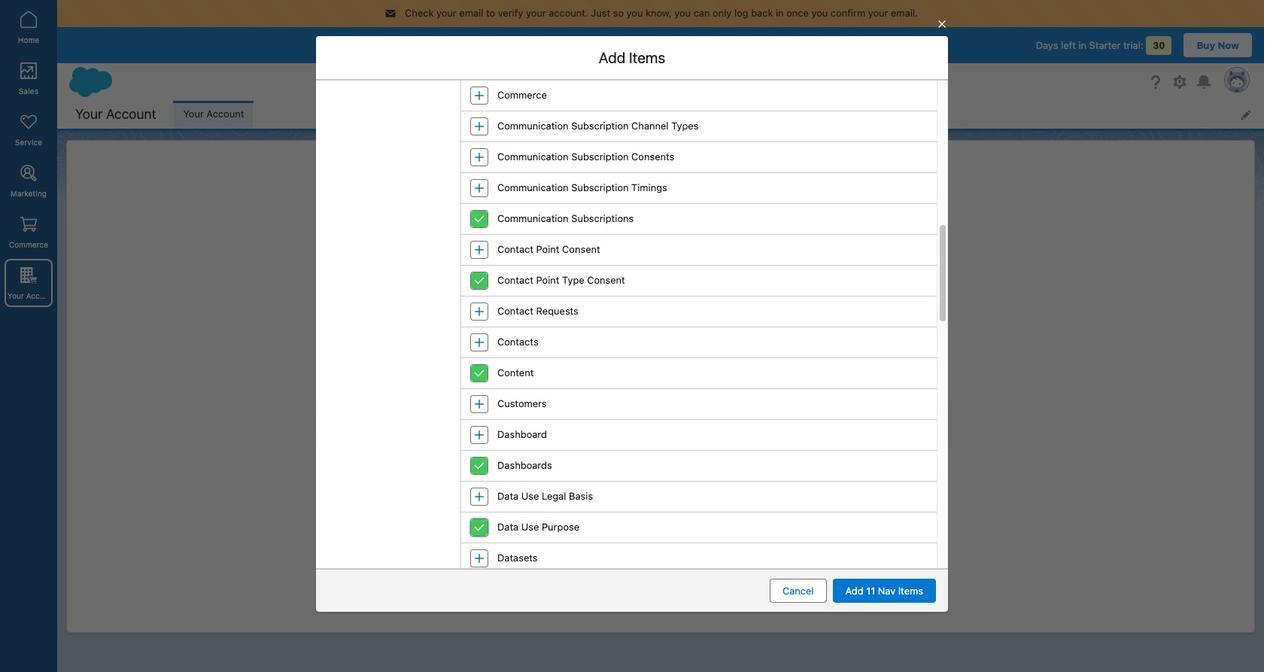 Task type: describe. For each thing, give the bounding box(es) containing it.
0 horizontal spatial items
[[629, 49, 666, 66]]

cancel for edit your account app navigation items
[[839, 419, 870, 431]]

0 vertical spatial consent
[[562, 243, 601, 255]]

app.
[[563, 257, 583, 269]]

more
[[626, 271, 649, 283]]

your left email.
[[869, 7, 889, 19]]

you right 'when' at the bottom left of the page
[[567, 442, 582, 454]]

just
[[591, 7, 611, 19]]

personalize your nav bar for this app. reorder items, and rename or remove items you've added. learn more
[[414, 257, 851, 283]]

haven't
[[601, 414, 649, 432]]

here.
[[710, 456, 732, 467]]

types
[[672, 120, 699, 132]]

your left email
[[437, 7, 457, 19]]

your account inside list
[[183, 108, 244, 120]]

this
[[543, 257, 560, 269]]

0 horizontal spatial in
[[776, 7, 784, 19]]

and for rename
[[655, 257, 672, 269]]

search...
[[561, 76, 601, 88]]

log
[[735, 7, 749, 19]]

1 vertical spatial your account link
[[5, 259, 56, 307]]

bar
[[510, 257, 525, 269]]

to
[[486, 7, 495, 19]]

you up billing
[[631, 442, 647, 454]]

buy
[[1197, 39, 1216, 51]]

plan,
[[725, 442, 745, 454]]

yet
[[729, 414, 750, 432]]

back
[[752, 7, 774, 19]]

added.
[[819, 257, 851, 269]]

consents
[[632, 151, 675, 163]]

email.
[[891, 7, 918, 19]]

nav
[[492, 257, 508, 269]]

rename
[[674, 257, 708, 269]]

edit your account app navigation items
[[502, 215, 763, 232]]

legal
[[542, 490, 567, 502]]

learn more link
[[598, 271, 649, 283]]

edit
[[502, 215, 527, 232]]

check
[[405, 7, 434, 19]]

navigation
[[653, 215, 723, 232]]

contact requests
[[498, 305, 579, 317]]

dashboard
[[498, 429, 547, 441]]

sales
[[19, 87, 38, 96]]

buy now button
[[1185, 33, 1253, 57]]

data for data use legal basis
[[498, 490, 519, 502]]

timings
[[632, 182, 668, 194]]

now
[[1219, 39, 1240, 51]]

cancel button for add items
[[770, 579, 827, 603]]

communication subscription consents
[[498, 151, 675, 163]]

account.
[[549, 7, 589, 19]]

your inside list
[[183, 108, 204, 120]]

subscription for channel
[[572, 120, 629, 132]]

add items
[[599, 49, 666, 66]]

email
[[460, 7, 484, 19]]

check your email to verify your account. just so you know, you can only log back in once you confirm your email.
[[405, 7, 918, 19]]

your account list
[[174, 101, 1265, 128]]

add for add items
[[599, 49, 626, 66]]

save
[[902, 419, 924, 431]]

personalize
[[414, 257, 466, 269]]

use for legal
[[522, 490, 539, 502]]

point for consent
[[537, 243, 560, 255]]

manage
[[667, 442, 701, 454]]

contact point type consent
[[498, 274, 626, 286]]

you right once
[[812, 7, 828, 19]]

for
[[528, 257, 541, 269]]

data use legal basis
[[498, 490, 593, 502]]

1 vertical spatial in
[[1079, 39, 1087, 51]]

content
[[498, 367, 534, 379]]

once
[[787, 7, 809, 19]]

your inside when you subscribe, you can manage your plan, licenses and billing information right here.
[[703, 442, 722, 454]]

starter
[[1090, 39, 1121, 51]]

point for type
[[537, 274, 560, 286]]

save button
[[889, 413, 937, 437]]

communication for communication subscription channel types
[[498, 120, 569, 132]]

requests
[[537, 305, 579, 317]]

sales link
[[5, 54, 53, 102]]

days left in starter trial: 30
[[1037, 39, 1166, 51]]

11
[[867, 585, 876, 597]]

only
[[713, 7, 732, 19]]

data for data use purpose
[[498, 521, 519, 533]]

licenses
[[748, 442, 783, 454]]

marketing link
[[5, 157, 53, 205]]

nav
[[878, 585, 896, 597]]

learn
[[598, 271, 623, 283]]

you
[[572, 414, 597, 432]]

home link
[[5, 3, 53, 51]]

purpose
[[542, 521, 580, 533]]

customers
[[498, 398, 547, 410]]

service link
[[5, 105, 53, 154]]

verify
[[498, 7, 524, 19]]



Task type: locate. For each thing, give the bounding box(es) containing it.
you've
[[787, 257, 817, 269]]

1 vertical spatial items
[[727, 215, 763, 232]]

1 horizontal spatial in
[[1079, 39, 1087, 51]]

1 communication from the top
[[498, 120, 569, 132]]

account
[[106, 106, 156, 122], [207, 108, 244, 120], [564, 215, 619, 232], [26, 291, 56, 300]]

datasets
[[498, 552, 538, 564]]

0 horizontal spatial your account link
[[5, 259, 56, 307]]

1 vertical spatial use
[[522, 521, 539, 533]]

communication subscriptions
[[498, 213, 634, 225]]

in right back
[[776, 7, 784, 19]]

1 data from the top
[[498, 490, 519, 502]]

cancel button left save at the bottom of page
[[826, 413, 883, 437]]

1 horizontal spatial items
[[727, 215, 763, 232]]

you haven't subscribed yet
[[572, 414, 750, 432]]

1 vertical spatial can
[[649, 442, 665, 454]]

1 point from the top
[[537, 243, 560, 255]]

0 vertical spatial cancel
[[839, 419, 870, 431]]

can up information
[[649, 442, 665, 454]]

1 horizontal spatial your account
[[75, 106, 156, 122]]

1 contact from the top
[[498, 243, 534, 255]]

1 horizontal spatial and
[[655, 257, 672, 269]]

4 communication from the top
[[498, 213, 569, 225]]

data right check image
[[498, 521, 519, 533]]

items right nav
[[899, 585, 924, 597]]

communication up communication subscription consents
[[498, 120, 569, 132]]

2 communication from the top
[[498, 151, 569, 163]]

communication up "edit" on the left of the page
[[498, 182, 569, 194]]

app
[[623, 215, 649, 232]]

service
[[15, 138, 42, 147]]

0 vertical spatial items
[[629, 49, 666, 66]]

basis
[[569, 490, 593, 502]]

0 vertical spatial cancel button
[[826, 413, 883, 437]]

cancel left save at the bottom of page
[[839, 419, 870, 431]]

subscriptions
[[572, 213, 634, 225]]

items inside button
[[899, 585, 924, 597]]

use left purpose
[[522, 521, 539, 533]]

dashboards
[[498, 459, 552, 472]]

1 vertical spatial consent
[[587, 274, 626, 286]]

items,
[[624, 257, 652, 269]]

0 vertical spatial your account link
[[174, 101, 253, 128]]

or
[[711, 257, 720, 269]]

2 contact from the top
[[498, 274, 534, 286]]

point up this
[[537, 243, 560, 255]]

subscription for timings
[[572, 182, 629, 194]]

0 vertical spatial add
[[599, 49, 626, 66]]

your inside personalize your nav bar for this app. reorder items, and rename or remove items you've added. learn more
[[469, 257, 489, 269]]

when
[[539, 442, 564, 454]]

use left legal
[[522, 490, 539, 502]]

cancel button for edit your account app navigation items
[[826, 413, 883, 437]]

when you subscribe, you can manage your plan, licenses and billing information right here.
[[539, 442, 783, 467]]

1 horizontal spatial can
[[694, 7, 710, 19]]

check image
[[471, 520, 488, 536]]

1 horizontal spatial add
[[846, 585, 864, 597]]

communication subscription timings
[[498, 182, 668, 194]]

communication for communication subscriptions
[[498, 213, 569, 225]]

in
[[776, 7, 784, 19], [1079, 39, 1087, 51]]

0 vertical spatial use
[[522, 490, 539, 502]]

account inside list
[[207, 108, 244, 120]]

items
[[759, 257, 784, 269]]

items
[[629, 49, 666, 66], [727, 215, 763, 232], [899, 585, 924, 597]]

communication for communication subscription consents
[[498, 151, 569, 163]]

0 vertical spatial in
[[776, 7, 784, 19]]

type
[[562, 274, 585, 286]]

communication subscription channel types
[[498, 120, 699, 132]]

contact for contact requests
[[498, 305, 534, 317]]

add
[[599, 49, 626, 66], [846, 585, 864, 597]]

search... button
[[532, 70, 833, 94]]

0 horizontal spatial cancel
[[783, 585, 814, 597]]

communication for communication subscription timings
[[498, 182, 569, 194]]

trial:
[[1124, 39, 1144, 51]]

can inside when you subscribe, you can manage your plan, licenses and billing information right here.
[[649, 442, 665, 454]]

1 horizontal spatial your account link
[[174, 101, 253, 128]]

0 vertical spatial can
[[694, 7, 710, 19]]

contact point consent
[[498, 243, 601, 255]]

your up here.
[[703, 442, 722, 454]]

1 vertical spatial contact
[[498, 274, 534, 286]]

1 horizontal spatial cancel
[[839, 419, 870, 431]]

contact
[[498, 243, 534, 255], [498, 274, 534, 286], [498, 305, 534, 317]]

2 horizontal spatial your account
[[183, 108, 244, 120]]

your
[[75, 106, 103, 122], [183, 108, 204, 120], [531, 215, 560, 232], [8, 291, 24, 300]]

2 horizontal spatial items
[[899, 585, 924, 597]]

commerce inside "link"
[[9, 240, 48, 249]]

data use purpose
[[498, 521, 580, 533]]

3 subscription from the top
[[572, 182, 629, 194]]

0 horizontal spatial and
[[590, 456, 606, 467]]

0 horizontal spatial your account
[[8, 291, 56, 300]]

and for billing
[[590, 456, 606, 467]]

cancel for add items
[[783, 585, 814, 597]]

so
[[613, 7, 624, 19]]

subscription down communication subscription channel types
[[572, 151, 629, 163]]

and right items,
[[655, 257, 672, 269]]

2 vertical spatial items
[[899, 585, 924, 597]]

items up search... button
[[629, 49, 666, 66]]

2 subscription from the top
[[572, 151, 629, 163]]

days
[[1037, 39, 1059, 51]]

add up search...
[[599, 49, 626, 66]]

subscription up communication subscription consents
[[572, 120, 629, 132]]

0 vertical spatial commerce
[[498, 89, 547, 101]]

1 vertical spatial add
[[846, 585, 864, 597]]

contact up bar
[[498, 243, 534, 255]]

commerce link
[[5, 208, 53, 256]]

contact for contact point type consent
[[498, 274, 534, 286]]

and inside personalize your nav bar for this app. reorder items, and rename or remove items you've added. learn more
[[655, 257, 672, 269]]

commerce
[[498, 89, 547, 101], [9, 240, 48, 249]]

buy now
[[1197, 39, 1240, 51]]

1 use from the top
[[522, 490, 539, 502]]

marketing
[[11, 189, 47, 198]]

subscription
[[572, 120, 629, 132], [572, 151, 629, 163], [572, 182, 629, 194]]

point down this
[[537, 274, 560, 286]]

2 data from the top
[[498, 521, 519, 533]]

1 horizontal spatial commerce
[[498, 89, 547, 101]]

2 vertical spatial subscription
[[572, 182, 629, 194]]

your left the nav
[[469, 257, 489, 269]]

information
[[637, 456, 685, 467]]

cancel left 11
[[783, 585, 814, 597]]

contact down bar
[[498, 274, 534, 286]]

0 vertical spatial subscription
[[572, 120, 629, 132]]

cancel button left 11
[[770, 579, 827, 603]]

0 horizontal spatial can
[[649, 442, 665, 454]]

confirm
[[831, 7, 866, 19]]

2 point from the top
[[537, 274, 560, 286]]

add 11 nav items
[[846, 585, 924, 597]]

consent up app.
[[562, 243, 601, 255]]

1 vertical spatial point
[[537, 274, 560, 286]]

subscribed
[[653, 414, 726, 432]]

add left 11
[[846, 585, 864, 597]]

1 vertical spatial cancel button
[[770, 579, 827, 603]]

subscription for consents
[[572, 151, 629, 163]]

add inside add 11 nav items button
[[846, 585, 864, 597]]

0 vertical spatial data
[[498, 490, 519, 502]]

and down subscribe,
[[590, 456, 606, 467]]

3 contact from the top
[[498, 305, 534, 317]]

1 vertical spatial subscription
[[572, 151, 629, 163]]

left
[[1062, 39, 1077, 51]]

1 vertical spatial cancel
[[783, 585, 814, 597]]

billing
[[609, 456, 634, 467]]

1 vertical spatial and
[[590, 456, 606, 467]]

2 vertical spatial contact
[[498, 305, 534, 317]]

contact for contact point consent
[[498, 243, 534, 255]]

3 communication from the top
[[498, 182, 569, 194]]

subscription up subscriptions
[[572, 182, 629, 194]]

your right verify
[[526, 7, 546, 19]]

add 11 nav items button
[[833, 579, 937, 603]]

1 subscription from the top
[[572, 120, 629, 132]]

2 use from the top
[[522, 521, 539, 533]]

can
[[694, 7, 710, 19], [649, 442, 665, 454]]

1 vertical spatial commerce
[[9, 240, 48, 249]]

your
[[437, 7, 457, 19], [526, 7, 546, 19], [869, 7, 889, 19], [469, 257, 489, 269], [703, 442, 722, 454]]

channel
[[632, 120, 669, 132]]

0 vertical spatial contact
[[498, 243, 534, 255]]

contact up the contacts
[[498, 305, 534, 317]]

and
[[655, 257, 672, 269], [590, 456, 606, 467]]

1 vertical spatial data
[[498, 521, 519, 533]]

you right so
[[627, 7, 643, 19]]

0 vertical spatial and
[[655, 257, 672, 269]]

use
[[522, 490, 539, 502], [522, 521, 539, 533]]

your account link
[[174, 101, 253, 128], [5, 259, 56, 307]]

30
[[1154, 40, 1166, 51]]

home
[[18, 35, 39, 44]]

consent down the reorder
[[587, 274, 626, 286]]

reorder
[[585, 257, 621, 269]]

in right left
[[1079, 39, 1087, 51]]

can left the only
[[694, 7, 710, 19]]

add for add 11 nav items
[[846, 585, 864, 597]]

use for purpose
[[522, 521, 539, 533]]

cancel button
[[826, 413, 883, 437], [770, 579, 827, 603]]

communication up "communication subscription timings"
[[498, 151, 569, 163]]

and inside when you subscribe, you can manage your plan, licenses and billing information right here.
[[590, 456, 606, 467]]

remove
[[723, 257, 757, 269]]

communication up contact point consent
[[498, 213, 569, 225]]

0 vertical spatial point
[[537, 243, 560, 255]]

data down dashboards
[[498, 490, 519, 502]]

know,
[[646, 7, 672, 19]]

0 horizontal spatial add
[[599, 49, 626, 66]]

0 horizontal spatial commerce
[[9, 240, 48, 249]]

you right know,
[[675, 7, 691, 19]]

right
[[688, 456, 707, 467]]

subscribe,
[[584, 442, 629, 454]]

contacts
[[498, 336, 539, 348]]

consent
[[562, 243, 601, 255], [587, 274, 626, 286]]

items up remove
[[727, 215, 763, 232]]



Task type: vqa. For each thing, say whether or not it's contained in the screenshot.
2nd Subscription from the bottom
yes



